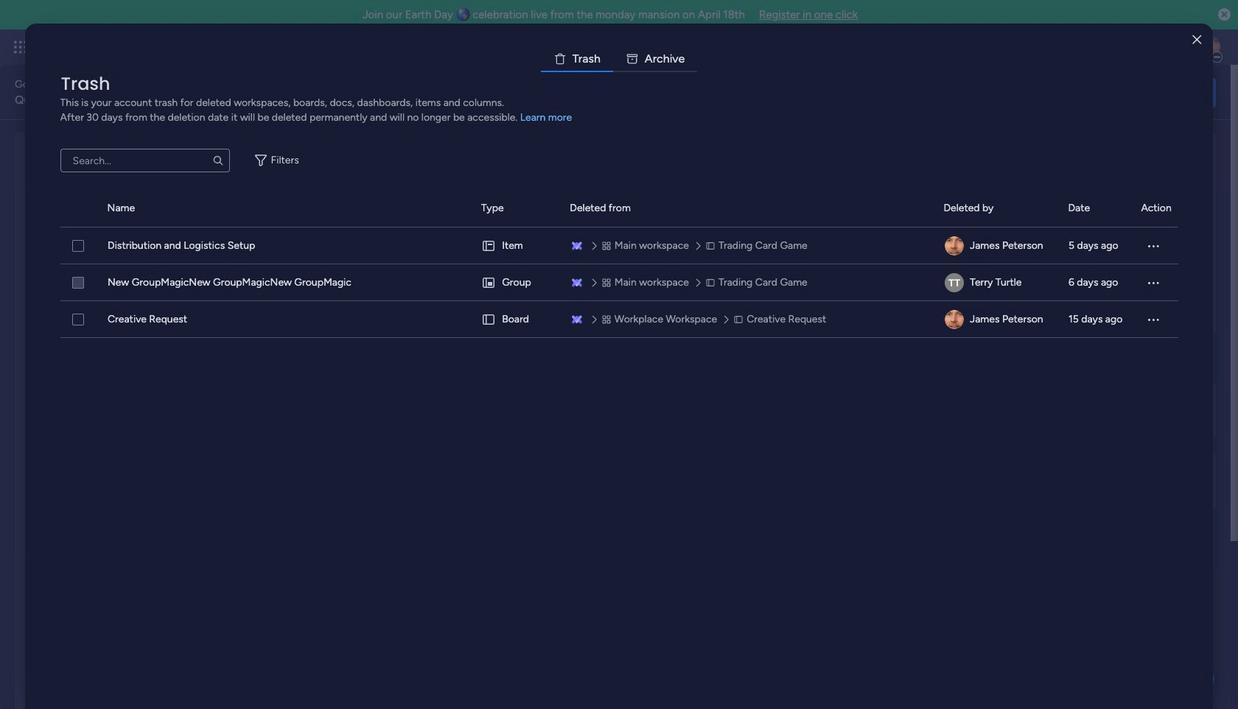 Task type: describe. For each thing, give the bounding box(es) containing it.
getting started element
[[995, 381, 1216, 440]]

close image
[[1193, 34, 1202, 45]]

public board image for component icon
[[740, 299, 756, 315]]

2 add to favorites image from the left
[[690, 299, 704, 314]]

4 column header from the left
[[570, 190, 926, 227]]

1 add to favorites image from the left
[[230, 299, 245, 314]]

quick search results list box
[[32, 167, 960, 363]]

0 horizontal spatial james peterson image
[[945, 237, 964, 256]]

component image
[[740, 322, 753, 335]]

search image
[[212, 155, 224, 167]]

3 column header from the left
[[481, 190, 552, 227]]

7 column header from the left
[[1141, 190, 1178, 227]]



Task type: vqa. For each thing, say whether or not it's contained in the screenshot.
THE 'MONDAY MARKETPLACE' image on the top of page
no



Task type: locate. For each thing, give the bounding box(es) containing it.
public board image
[[51, 299, 67, 315], [280, 299, 297, 315]]

2 public board image from the left
[[740, 299, 756, 315]]

1 row from the top
[[60, 228, 1178, 265]]

1 horizontal spatial james peterson image
[[1197, 35, 1221, 59]]

1 horizontal spatial add to favorites image
[[919, 299, 934, 314]]

0 horizontal spatial add to favorites image
[[460, 299, 475, 314]]

add to favorites image
[[460, 299, 475, 314], [690, 299, 704, 314]]

select product image
[[13, 40, 28, 55]]

0 horizontal spatial public board image
[[51, 299, 67, 315]]

6 column header from the left
[[1068, 190, 1124, 227]]

0 horizontal spatial add to favorites image
[[230, 299, 245, 314]]

2 add to favorites image from the left
[[919, 299, 934, 314]]

0 horizontal spatial public board image
[[510, 299, 526, 315]]

help center element
[[995, 452, 1216, 511]]

row group
[[60, 190, 1178, 228]]

public board image
[[510, 299, 526, 315], [740, 299, 756, 315]]

2 public board image from the left
[[280, 299, 297, 315]]

Search for items in the recycle bin search field
[[60, 149, 230, 172]]

5 column header from the left
[[944, 190, 1051, 227]]

1 add to favorites image from the left
[[460, 299, 475, 314]]

1 public board image from the left
[[51, 299, 67, 315]]

None search field
[[60, 149, 230, 172]]

3 row from the top
[[60, 301, 1178, 338]]

james peterson image
[[1197, 35, 1221, 59], [945, 237, 964, 256]]

1 horizontal spatial public board image
[[740, 299, 756, 315]]

1 image
[[1020, 30, 1033, 47]]

table
[[60, 190, 1178, 686]]

component image
[[510, 322, 523, 335]]

0 vertical spatial james peterson image
[[1197, 35, 1221, 59]]

add to favorites image
[[230, 299, 245, 314], [919, 299, 934, 314]]

row
[[60, 228, 1178, 265], [60, 265, 1178, 301], [60, 301, 1178, 338]]

1 horizontal spatial add to favorites image
[[690, 299, 704, 314]]

2 column header from the left
[[107, 190, 463, 227]]

1 horizontal spatial public board image
[[280, 299, 297, 315]]

templates image image
[[1008, 141, 1203, 243]]

public board image up component image
[[510, 299, 526, 315]]

1 vertical spatial james peterson image
[[945, 237, 964, 256]]

public board image up component icon
[[740, 299, 756, 315]]

james peterson image
[[945, 310, 964, 330]]

2 row from the top
[[60, 265, 1178, 301]]

1 public board image from the left
[[510, 299, 526, 315]]

column header
[[60, 190, 90, 227], [107, 190, 463, 227], [481, 190, 552, 227], [570, 190, 926, 227], [944, 190, 1051, 227], [1068, 190, 1124, 227], [1141, 190, 1178, 227]]

1 column header from the left
[[60, 190, 90, 227]]

terry turtle image
[[945, 273, 964, 293]]

public board image for component image
[[510, 299, 526, 315]]

cell
[[481, 228, 552, 265], [944, 228, 1051, 265], [1142, 228, 1178, 265], [481, 265, 552, 301], [944, 265, 1051, 301], [1142, 265, 1178, 301], [481, 301, 552, 338], [944, 301, 1051, 338], [1142, 301, 1178, 338]]



